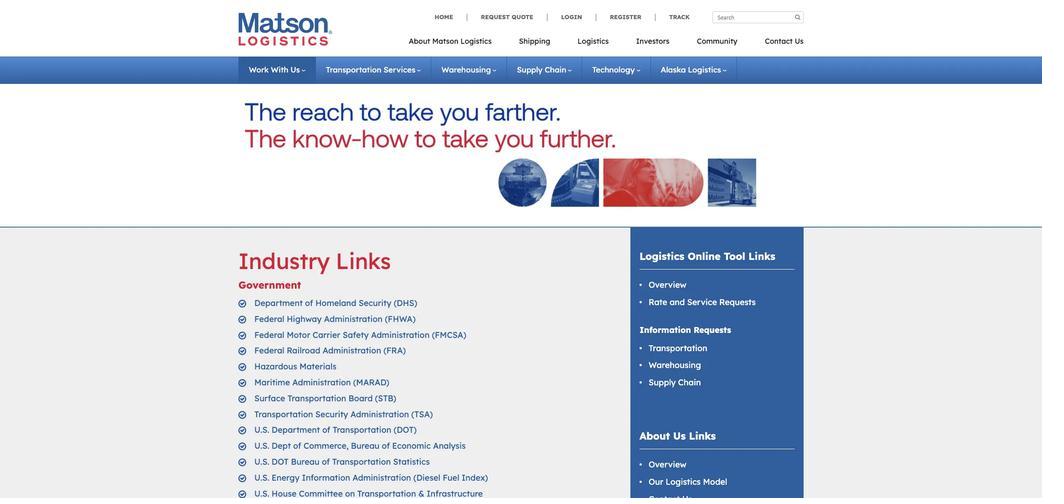 Task type: describe. For each thing, give the bounding box(es) containing it.
track
[[670, 13, 690, 21]]

energy
[[272, 472, 300, 483]]

logistics right our
[[666, 477, 701, 487]]

1 horizontal spatial security
[[359, 298, 392, 308]]

(fmcsa)
[[432, 330, 467, 340]]

administration down (stb)
[[351, 409, 409, 419]]

with
[[271, 65, 289, 74]]

investors link
[[623, 34, 684, 52]]

safety
[[343, 330, 369, 340]]

rate and service requests
[[649, 297, 756, 308]]

(dhs)
[[394, 298, 417, 308]]

investors
[[636, 36, 670, 46]]

1 horizontal spatial supply chain link
[[649, 377, 701, 388]]

rate and service requests link
[[649, 297, 756, 308]]

industry
[[239, 247, 330, 275]]

register
[[610, 13, 642, 21]]

federal highway administration (fhwa)
[[255, 314, 416, 324]]

section containing logistics online tool links
[[619, 228, 816, 498]]

u.s. energy information administration (diesel fuel index)
[[255, 472, 488, 483]]

1 horizontal spatial warehousing link
[[649, 360, 701, 371]]

homeland
[[316, 298, 357, 308]]

about for about us links
[[640, 430, 670, 442]]

statistics
[[393, 457, 430, 467]]

of up commerce,
[[322, 425, 331, 435]]

work with us link
[[249, 65, 306, 74]]

of right dept
[[293, 441, 301, 451]]

hazardous
[[255, 361, 297, 372]]

community link
[[684, 34, 752, 52]]

0 vertical spatial department
[[255, 298, 303, 308]]

1 horizontal spatial chain
[[679, 377, 701, 388]]

u.s. energy information administration (diesel fuel index) link
[[255, 472, 488, 483]]

matson
[[432, 36, 459, 46]]

department of homeland security (dhs)
[[255, 298, 417, 308]]

about for about matson logistics
[[409, 36, 430, 46]]

administration down statistics
[[353, 472, 411, 483]]

maritime
[[255, 377, 290, 388]]

our logistics model link
[[649, 477, 728, 487]]

alaska services image
[[245, 94, 798, 215]]

(tsa)
[[412, 409, 433, 419]]

login link
[[547, 13, 596, 21]]

of left economic
[[382, 441, 390, 451]]

u.s. dept of commerce, bureau of economic analysis
[[255, 441, 466, 451]]

overview for and
[[649, 280, 687, 290]]

information inside section
[[640, 325, 691, 335]]

logistics online tool links
[[640, 250, 776, 263]]

maritime administration (marad)
[[255, 377, 390, 388]]

request quote
[[481, 13, 534, 21]]

federal for federal highway administration (fhwa)
[[255, 314, 285, 324]]

surface transportation board (stb)
[[255, 393, 396, 404]]

carrier
[[313, 330, 341, 340]]

surface transportation board (stb) link
[[255, 393, 396, 404]]

our
[[649, 477, 664, 487]]

track link
[[655, 13, 690, 21]]

of down commerce,
[[322, 457, 330, 467]]

1 vertical spatial us
[[291, 65, 300, 74]]

tool
[[724, 250, 746, 263]]

surface
[[255, 393, 285, 404]]

u.s. for u.s. energy information administration (diesel fuel index)
[[255, 472, 269, 483]]

alaska
[[661, 65, 686, 74]]

railroad
[[287, 345, 321, 356]]

board
[[349, 393, 373, 404]]

us for contact us
[[795, 36, 804, 46]]

highway
[[287, 314, 322, 324]]

2 horizontal spatial links
[[749, 250, 776, 263]]

request quote link
[[467, 13, 547, 21]]

1 vertical spatial department
[[272, 425, 320, 435]]

model
[[703, 477, 728, 487]]

Search search field
[[713, 11, 804, 23]]

hazardous materials link
[[255, 361, 337, 372]]

maritime administration (marad) link
[[255, 377, 390, 388]]

transportation security administration (tsa) link
[[255, 409, 433, 419]]

community
[[697, 36, 738, 46]]

technology link
[[593, 65, 641, 74]]

logistics right matson
[[461, 36, 492, 46]]

logistics down login
[[578, 36, 609, 46]]

0 vertical spatial warehousing
[[442, 65, 491, 74]]

about matson logistics link
[[409, 34, 506, 52]]

analysis
[[433, 441, 466, 451]]

industry links
[[239, 247, 391, 275]]

top menu navigation
[[409, 34, 804, 52]]

transportation services link
[[326, 65, 421, 74]]

0 horizontal spatial information
[[302, 472, 350, 483]]

services
[[384, 65, 416, 74]]

government
[[239, 278, 301, 291]]

transportation security administration (tsa)
[[255, 409, 433, 419]]

logistics left online
[[640, 250, 685, 263]]

fuel
[[443, 472, 460, 483]]

u.s. for u.s. dot bureau of transportation statistics
[[255, 457, 269, 467]]

federal for federal motor carrier safety administration (fmcsa)
[[255, 330, 285, 340]]

home link
[[435, 13, 467, 21]]

administration down safety
[[323, 345, 381, 356]]

technology
[[593, 65, 635, 74]]

federal railroad administration (fra) link
[[255, 345, 406, 356]]

rate
[[649, 297, 668, 308]]

logistics down "community" link
[[688, 65, 722, 74]]

work with us
[[249, 65, 300, 74]]

u.s. for u.s. dept of commerce, bureau of economic analysis
[[255, 441, 269, 451]]

our logistics model
[[649, 477, 728, 487]]

login
[[561, 13, 582, 21]]

transportation link
[[649, 343, 708, 353]]



Task type: locate. For each thing, give the bounding box(es) containing it.
supply chain link down the shipping link
[[517, 65, 572, 74]]

0 horizontal spatial security
[[316, 409, 348, 419]]

department down government
[[255, 298, 303, 308]]

u.s. left dot
[[255, 457, 269, 467]]

1 vertical spatial about
[[640, 430, 670, 442]]

warehousing link down about matson logistics link
[[442, 65, 497, 74]]

dot
[[272, 457, 289, 467]]

2 horizontal spatial us
[[795, 36, 804, 46]]

hazardous materials
[[255, 361, 337, 372]]

us
[[795, 36, 804, 46], [291, 65, 300, 74], [674, 430, 686, 442]]

1 vertical spatial information
[[302, 472, 350, 483]]

motor
[[287, 330, 310, 340]]

bureau right dot
[[291, 457, 320, 467]]

0 horizontal spatial warehousing
[[442, 65, 491, 74]]

warehousing
[[442, 65, 491, 74], [649, 360, 701, 371]]

u.s. left energy
[[255, 472, 269, 483]]

u.s. dot bureau of transportation statistics link
[[255, 457, 430, 467]]

chain
[[545, 65, 567, 74], [679, 377, 701, 388]]

supply down the shipping link
[[517, 65, 543, 74]]

supply chain down transportation "link"
[[649, 377, 701, 388]]

supply chain link down transportation "link"
[[649, 377, 701, 388]]

chain down transportation "link"
[[679, 377, 701, 388]]

overview link up rate
[[649, 280, 687, 290]]

overview
[[649, 280, 687, 290], [649, 459, 687, 470]]

3 u.s. from the top
[[255, 457, 269, 467]]

warehousing down transportation "link"
[[649, 360, 701, 371]]

0 vertical spatial federal
[[255, 314, 285, 324]]

overview up rate
[[649, 280, 687, 290]]

1 vertical spatial supply
[[649, 377, 676, 388]]

security up u.s. department of transportation (dot)
[[316, 409, 348, 419]]

1 horizontal spatial supply
[[649, 377, 676, 388]]

bureau up the u.s. dot bureau of transportation statistics link
[[351, 441, 380, 451]]

1 vertical spatial requests
[[694, 325, 732, 335]]

1 u.s. from the top
[[255, 425, 269, 435]]

supply chain down the shipping link
[[517, 65, 567, 74]]

1 overview from the top
[[649, 280, 687, 290]]

administration
[[324, 314, 383, 324], [371, 330, 430, 340], [323, 345, 381, 356], [292, 377, 351, 388], [351, 409, 409, 419], [353, 472, 411, 483]]

shipping link
[[506, 34, 564, 52]]

overview up our
[[649, 459, 687, 470]]

(fhwa)
[[385, 314, 416, 324]]

requests right service
[[720, 297, 756, 308]]

and
[[670, 297, 685, 308]]

transportation services
[[326, 65, 416, 74]]

federal left motor
[[255, 330, 285, 340]]

links
[[336, 247, 391, 275], [749, 250, 776, 263], [689, 430, 716, 442]]

alaska logistics
[[661, 65, 722, 74]]

security up (fhwa)
[[359, 298, 392, 308]]

federal down government
[[255, 314, 285, 324]]

u.s. down surface
[[255, 425, 269, 435]]

work
[[249, 65, 269, 74]]

0 vertical spatial supply
[[517, 65, 543, 74]]

section
[[619, 228, 816, 498]]

0 horizontal spatial about
[[409, 36, 430, 46]]

administration down materials
[[292, 377, 351, 388]]

information
[[640, 325, 691, 335], [302, 472, 350, 483]]

0 horizontal spatial bureau
[[291, 457, 320, 467]]

1 vertical spatial chain
[[679, 377, 701, 388]]

online
[[688, 250, 721, 263]]

administration up safety
[[324, 314, 383, 324]]

information down the u.s. dot bureau of transportation statistics link
[[302, 472, 350, 483]]

about inside top menu navigation
[[409, 36, 430, 46]]

1 vertical spatial supply chain
[[649, 377, 701, 388]]

0 vertical spatial overview link
[[649, 280, 687, 290]]

1 horizontal spatial supply chain
[[649, 377, 701, 388]]

0 horizontal spatial supply
[[517, 65, 543, 74]]

of
[[305, 298, 313, 308], [322, 425, 331, 435], [293, 441, 301, 451], [382, 441, 390, 451], [322, 457, 330, 467]]

0 horizontal spatial links
[[336, 247, 391, 275]]

0 vertical spatial us
[[795, 36, 804, 46]]

us inside contact us link
[[795, 36, 804, 46]]

1 horizontal spatial us
[[674, 430, 686, 442]]

u.s.
[[255, 425, 269, 435], [255, 441, 269, 451], [255, 457, 269, 467], [255, 472, 269, 483]]

quote
[[512, 13, 534, 21]]

federal highway administration (fhwa) link
[[255, 314, 416, 324]]

u.s. department of transportation (dot)
[[255, 425, 417, 435]]

0 vertical spatial chain
[[545, 65, 567, 74]]

warehousing inside section
[[649, 360, 701, 371]]

matson logistics image
[[239, 13, 333, 46]]

contact
[[765, 36, 793, 46]]

requests
[[720, 297, 756, 308], [694, 325, 732, 335]]

1 vertical spatial security
[[316, 409, 348, 419]]

0 vertical spatial bureau
[[351, 441, 380, 451]]

1 vertical spatial warehousing
[[649, 360, 701, 371]]

u.s. department of transportation (dot) link
[[255, 425, 417, 435]]

supply
[[517, 65, 543, 74], [649, 377, 676, 388]]

0 vertical spatial about
[[409, 36, 430, 46]]

warehousing down about matson logistics link
[[442, 65, 491, 74]]

0 horizontal spatial warehousing link
[[442, 65, 497, 74]]

2 overview from the top
[[649, 459, 687, 470]]

register link
[[596, 13, 655, 21]]

2 overview link from the top
[[649, 459, 687, 470]]

supply inside section
[[649, 377, 676, 388]]

about us links
[[640, 430, 716, 442]]

federal motor carrier safety administration (fmcsa) link
[[255, 330, 467, 340]]

1 vertical spatial supply chain link
[[649, 377, 701, 388]]

materials
[[300, 361, 337, 372]]

supply chain inside section
[[649, 377, 701, 388]]

1 horizontal spatial about
[[640, 430, 670, 442]]

0 vertical spatial supply chain link
[[517, 65, 572, 74]]

0 vertical spatial security
[[359, 298, 392, 308]]

0 horizontal spatial supply chain link
[[517, 65, 572, 74]]

warehousing link
[[442, 65, 497, 74], [649, 360, 701, 371]]

federal
[[255, 314, 285, 324], [255, 330, 285, 340], [255, 345, 285, 356]]

1 vertical spatial overview
[[649, 459, 687, 470]]

security
[[359, 298, 392, 308], [316, 409, 348, 419]]

1 vertical spatial warehousing link
[[649, 360, 701, 371]]

requests down rate and service requests link
[[694, 325, 732, 335]]

home
[[435, 13, 453, 21]]

None search field
[[713, 11, 804, 23]]

1 vertical spatial federal
[[255, 330, 285, 340]]

0 horizontal spatial supply chain
[[517, 65, 567, 74]]

alaska logistics link
[[661, 65, 727, 74]]

us for about us links
[[674, 430, 686, 442]]

contact us
[[765, 36, 804, 46]]

overview for logistics
[[649, 459, 687, 470]]

service
[[688, 297, 717, 308]]

3 federal from the top
[[255, 345, 285, 356]]

1 horizontal spatial links
[[689, 430, 716, 442]]

0 vertical spatial supply chain
[[517, 65, 567, 74]]

chain down the shipping link
[[545, 65, 567, 74]]

0 vertical spatial requests
[[720, 297, 756, 308]]

federal motor carrier safety administration (fmcsa)
[[255, 330, 467, 340]]

1 federal from the top
[[255, 314, 285, 324]]

u.s. dot bureau of transportation statistics
[[255, 457, 430, 467]]

federal up hazardous
[[255, 345, 285, 356]]

0 horizontal spatial us
[[291, 65, 300, 74]]

about matson logistics
[[409, 36, 492, 46]]

(stb)
[[375, 393, 396, 404]]

transportation
[[326, 65, 382, 74], [649, 343, 708, 353], [288, 393, 346, 404], [255, 409, 313, 419], [333, 425, 392, 435], [332, 457, 391, 467]]

federal for federal railroad administration (fra)
[[255, 345, 285, 356]]

2 vertical spatial us
[[674, 430, 686, 442]]

information requests
[[640, 325, 732, 335]]

1 horizontal spatial warehousing
[[649, 360, 701, 371]]

information up transportation "link"
[[640, 325, 691, 335]]

dept
[[272, 441, 291, 451]]

overview link up our
[[649, 459, 687, 470]]

(marad)
[[353, 377, 390, 388]]

1 overview link from the top
[[649, 280, 687, 290]]

department up dept
[[272, 425, 320, 435]]

0 vertical spatial overview
[[649, 280, 687, 290]]

2 federal from the top
[[255, 330, 285, 340]]

2 u.s. from the top
[[255, 441, 269, 451]]

4 u.s. from the top
[[255, 472, 269, 483]]

1 horizontal spatial information
[[640, 325, 691, 335]]

0 vertical spatial information
[[640, 325, 691, 335]]

federal railroad administration (fra)
[[255, 345, 406, 356]]

1 vertical spatial overview link
[[649, 459, 687, 470]]

u.s. for u.s. department of transportation (dot)
[[255, 425, 269, 435]]

u.s. dept of commerce, bureau of economic analysis link
[[255, 441, 466, 451]]

(fra)
[[384, 345, 406, 356]]

overview link for and
[[649, 280, 687, 290]]

0 vertical spatial warehousing link
[[442, 65, 497, 74]]

1 horizontal spatial bureau
[[351, 441, 380, 451]]

logistics link
[[564, 34, 623, 52]]

logistics
[[461, 36, 492, 46], [578, 36, 609, 46], [688, 65, 722, 74], [640, 250, 685, 263], [666, 477, 701, 487]]

supply chain link
[[517, 65, 572, 74], [649, 377, 701, 388]]

(dot)
[[394, 425, 417, 435]]

us inside section
[[674, 430, 686, 442]]

bureau
[[351, 441, 380, 451], [291, 457, 320, 467]]

shipping
[[519, 36, 551, 46]]

index)
[[462, 472, 488, 483]]

department of homeland security (dhs) link
[[255, 298, 417, 308]]

supply down transportation "link"
[[649, 377, 676, 388]]

u.s. left dept
[[255, 441, 269, 451]]

0 horizontal spatial chain
[[545, 65, 567, 74]]

(diesel
[[414, 472, 441, 483]]

administration down (fhwa)
[[371, 330, 430, 340]]

2 vertical spatial federal
[[255, 345, 285, 356]]

search image
[[795, 14, 801, 20]]

of up highway
[[305, 298, 313, 308]]

1 vertical spatial bureau
[[291, 457, 320, 467]]

economic
[[392, 441, 431, 451]]

overview link for logistics
[[649, 459, 687, 470]]

warehousing link down transportation "link"
[[649, 360, 701, 371]]



Task type: vqa. For each thing, say whether or not it's contained in the screenshot.
the top Requests
yes



